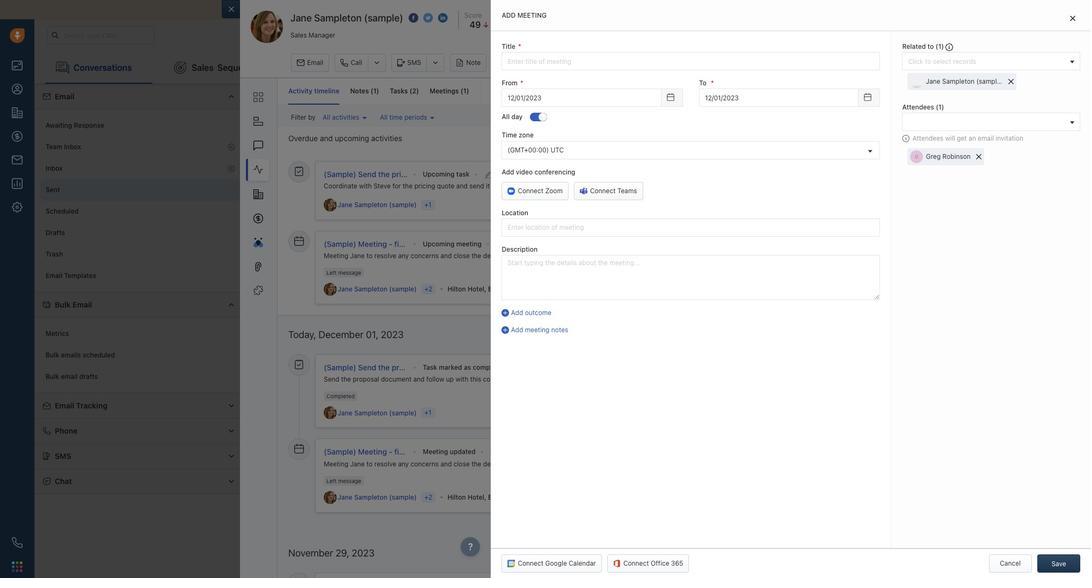 Task type: vqa. For each thing, say whether or not it's contained in the screenshot.
third Allow from the bottom of the tab panel on the right containing create sales activity
no



Task type: locate. For each thing, give the bounding box(es) containing it.
email down sales manager
[[307, 59, 324, 67]]

1 dialog from the left
[[222, 0, 1092, 579]]

1 vertical spatial meeting
[[456, 240, 482, 248]]

if right trial,
[[977, 192, 981, 200]]

crm up "is"
[[611, 151, 625, 159]]

1 vertical spatial crm
[[611, 215, 625, 223]]

2 close from the top
[[454, 460, 470, 468]]

meet down board
[[683, 215, 699, 223]]

2 resolve from the top
[[375, 460, 396, 468]]

the down updated
[[472, 460, 482, 468]]

gold
[[627, 151, 641, 159], [627, 215, 641, 223], [699, 224, 713, 232]]

goals? for want to see how crm gold can help you meet your sales goals?
[[733, 215, 753, 223]]

(sample) up completed
[[324, 363, 356, 372]]

1 +2 from the top
[[425, 285, 433, 293]]

0 vertical spatial want to see how crm gold can help you meet your sales goals? link
[[559, 150, 755, 159]]

hilton down upcoming meeting
[[448, 285, 466, 294]]

greg robinson for meeting jane to resolve any concerns and close the deal.
[[506, 240, 551, 248]]

( right tasks
[[410, 87, 412, 95]]

|
[[647, 240, 648, 248]]

2 +2 from the top
[[425, 494, 433, 502]]

0 horizontal spatial all
[[323, 113, 330, 121]]

0 vertical spatial road
[[509, 285, 525, 294]]

1 vertical spatial road
[[509, 494, 525, 502]]

task for task
[[508, 59, 522, 67]]

1 upcoming from the top
[[423, 170, 455, 178]]

meet
[[683, 151, 699, 159], [683, 215, 699, 223]]

0 vertical spatial how
[[596, 151, 609, 159]]

1 horizontal spatial opened
[[763, 216, 783, 222]]

0 vertical spatial bulk
[[55, 300, 71, 309]]

1 vertical spatial in
[[942, 192, 947, 200]]

send up steve
[[358, 170, 376, 179]]

add left outcome
[[511, 309, 523, 317]]

2 how from the top
[[596, 215, 609, 223]]

calendar
[[569, 560, 596, 568]]

opened up the have
[[628, 183, 648, 190]]

1 horizontal spatial email
[[532, 5, 550, 14]]

) right tasks
[[416, 87, 419, 95]]

awesome
[[814, 192, 842, 200]]

0 horizontal spatial regards,
[[706, 160, 733, 168]]

enable
[[454, 5, 478, 14]]

: right by
[[320, 119, 322, 127]]

greg
[[926, 153, 941, 161], [735, 160, 750, 168], [494, 170, 509, 178], [1021, 224, 1036, 232], [506, 240, 521, 248]]

send for proposal
[[358, 363, 376, 372]]

(sample) for (sample) send the pricing quote
[[324, 170, 356, 179]]

<jaypatelsample@gmail.com>
[[383, 216, 476, 224]]

4 inside to : jane sampleton (sample) <janesampleton@gmail.com> 4 days ago
[[320, 128, 323, 135]]

quote inside "link"
[[418, 170, 439, 179]]

1 horizontal spatial 2023
[[381, 329, 404, 341]]

connect teams button
[[574, 182, 643, 200]]

all left day
[[502, 113, 510, 121]]

proposal up "send the proposal document and follow up with this contact after it."
[[392, 363, 423, 372]]

left for upcoming meeting
[[327, 270, 337, 276]]

1 see from the top
[[584, 151, 595, 159]]

sales for want to see how crm gold can help you meet your sales goals?
[[716, 215, 731, 223]]

1 horizontal spatial sales
[[291, 31, 307, 39]]

0 vertical spatial jane sampleton (sample) <janesampleton@gmail.com> link
[[324, 119, 496, 127]]

meet for want to see how crm gold can help you meet your sales goals?
[[683, 215, 699, 223]]

2 vertical spatial on
[[593, 240, 601, 248]]

: for jay patel (sample) <jaypatelsample@gmail.com>
[[320, 216, 322, 224]]

1 vertical spatial task
[[423, 364, 437, 372]]

( right notes
[[371, 87, 373, 95]]

email down trash
[[46, 272, 62, 280]]

days right 21
[[855, 31, 868, 38]]

0 vertical spatial hello
[[559, 192, 574, 200]]

2023 right 29,
[[352, 548, 375, 559]]

2 outgoing image from the top
[[313, 225, 318, 230]]

tasks image
[[294, 360, 304, 370]]

sales left sequences
[[192, 63, 214, 72]]

for for the
[[393, 182, 401, 190]]

1 deal. from the top
[[483, 252, 498, 260]]

jane sampleton (sample) for 3rd jane sampleton (sample) link
[[338, 409, 417, 417]]

attendees for attendees will get an email invitation
[[913, 134, 944, 143]]

spector
[[324, 151, 348, 159]]

1 outgoing image from the top
[[313, 160, 318, 166]]

1 horizontal spatial in
[[840, 31, 845, 38]]

your inside want to see how crm gold can help you meet your sales goals? hi spector, here is the contract with the details. regards, greg
[[700, 151, 714, 159]]

0 vertical spatial proposal
[[392, 363, 423, 372]]

want to see how crm gold can help you meet your sales goals? button up 'contract'
[[559, 150, 755, 159]]

0 vertical spatial want
[[559, 151, 574, 159]]

0 vertical spatial message
[[338, 270, 361, 276]]

any inside opened hello jane, we're thrilled to have you on board and we look forward to delivering an awesome experience. at any point of time in this trial, if you need help with something, just h
[[889, 192, 900, 200]]

cancel
[[1000, 560, 1021, 568]]

connect zoom button
[[502, 182, 569, 200]]

0 vertical spatial if
[[977, 192, 981, 200]]

0 vertical spatial any
[[889, 192, 900, 200]]

0 vertical spatial in
[[840, 31, 845, 38]]

1 vertical spatial <janesampleton@gmail.com>
[[405, 183, 496, 191]]

0 vertical spatial concerns
[[411, 252, 439, 260]]

patel
[[336, 216, 352, 224]]

in down want to see how crm gold can help you meet your sales goals?
[[664, 224, 669, 232]]

gold up 'contract'
[[627, 151, 641, 159]]

2 concerns from the top
[[411, 460, 439, 468]]

1 jane sampleton (sample) link from the top
[[338, 200, 419, 210]]

1 horizontal spatial regards,
[[992, 224, 1019, 232]]

2 vertical spatial crm
[[682, 224, 697, 232]]

0 vertical spatial <janesampleton@gmail.com>
[[405, 119, 496, 127]]

hilton hotel, bucks road for upcoming meeting
[[448, 285, 525, 294]]

thanks
[[590, 224, 611, 232]]

goals? inside button
[[733, 215, 753, 223]]

( right meetings
[[461, 87, 463, 95]]

opened up know
[[763, 216, 783, 222]]

2 meet from the top
[[683, 215, 699, 223]]

sales inside want to see how crm gold can help you meet your sales goals? hi spector, here is the contract with the details. regards, greg
[[716, 151, 731, 159]]

1 road from the top
[[509, 285, 525, 294]]

1 bucks from the top
[[488, 285, 507, 294]]

updated
[[450, 448, 476, 456]]

ago inside to : jane sampleton (sample) <janesampleton@gmail.com> 4 days ago
[[338, 128, 348, 135]]

connect inside 'button'
[[518, 560, 544, 568]]

days for 10 days ago
[[327, 225, 339, 231]]

an left awesome
[[804, 192, 812, 200]]

2 left from the top
[[327, 478, 337, 484]]

0 vertical spatial send
[[358, 170, 376, 179]]

want to see how crm gold can help you meet your sales goals? button up interest at right top
[[559, 214, 755, 224]]

the right "is"
[[617, 160, 627, 168]]

1 vertical spatial goals?
[[733, 215, 753, 223]]

title
[[502, 42, 516, 50]]

+2 for meeting updated
[[425, 494, 433, 502]]

activities inside all activities link
[[332, 113, 360, 121]]

sales
[[291, 31, 307, 39], [192, 63, 214, 72]]

0 vertical spatial pricing
[[392, 170, 416, 179]]

this down as
[[470, 376, 481, 384]]

at
[[881, 192, 887, 200]]

: for jane sampleton (sample) <janesampleton@gmail.com>
[[320, 119, 322, 127]]

awaiting response
[[46, 122, 104, 130]]

jane
[[291, 12, 312, 24], [926, 77, 941, 85], [324, 119, 338, 127], [324, 183, 338, 191], [338, 201, 353, 209], [350, 252, 365, 260], [338, 285, 353, 294], [338, 409, 353, 417], [350, 460, 365, 468], [338, 494, 353, 502]]

concerns down upcoming meeting
[[411, 252, 439, 260]]

(sample) inside "link"
[[324, 170, 356, 179]]

to down title text box at the top
[[699, 79, 707, 87]]

1 vertical spatial any
[[398, 252, 409, 260]]

2 want to see how crm gold can help you meet your sales goals? link from the top
[[559, 214, 755, 224]]

sales inside dialog
[[291, 31, 307, 39]]

if right know
[[772, 224, 775, 232]]

look
[[725, 192, 738, 200]]

email
[[532, 5, 550, 14], [978, 134, 994, 143], [61, 373, 78, 381]]

want to see how crm gold can help you meet your sales goals? link for 2nd want to see how crm gold can help you meet your sales goals? button from the bottom
[[559, 150, 755, 159]]

1 for meetings ( 1 )
[[463, 87, 467, 95]]

2 hilton from the top
[[448, 494, 466, 502]]

can for want to see how crm gold can help you meet your sales goals?
[[643, 215, 654, 223]]

7 days ago
[[320, 193, 348, 199]]

crm inside want to see how crm gold can help you meet your sales goals? hi spector, here is the contract with the details. regards, greg
[[611, 151, 625, 159]]

0 horizontal spatial email
[[61, 373, 78, 381]]

concerns down meeting updated
[[411, 460, 439, 468]]

) right related
[[942, 42, 944, 50]]

with left steve
[[359, 182, 372, 190]]

1 vertical spatial want to see how crm gold can help you meet your sales goals? button
[[559, 214, 755, 224]]

1 <janesampleton@gmail.com> from the top
[[405, 119, 496, 127]]

add meeting notes
[[511, 326, 569, 334]]

time inside opened hello jane, we're thrilled to have you on board and we look forward to delivering an awesome experience. at any point of time in this trial, if you need help with something, just h
[[927, 192, 940, 200]]

resolve for meeting updated
[[375, 460, 396, 468]]

the inside "link"
[[378, 170, 390, 179]]

0 vertical spatial time
[[390, 113, 403, 121]]

1 resolve from the top
[[375, 252, 396, 260]]

0 vertical spatial +2
[[425, 285, 433, 293]]

21
[[847, 31, 853, 38]]

hotel, for meeting updated
[[468, 494, 487, 502]]

1 vertical spatial +2
[[425, 494, 433, 502]]

send
[[358, 170, 376, 179], [358, 363, 376, 372], [324, 376, 339, 384]]

style image
[[313, 193, 318, 198]]

+2 down meeting updated
[[425, 494, 433, 502]]

Click to select records search field
[[906, 56, 1067, 67]]

1 how from the top
[[596, 151, 609, 159]]

create custom sales activity link
[[491, 87, 593, 95]]

evaluation.
[[957, 224, 990, 232]]

1 for attendees ( 1 )
[[939, 103, 942, 111]]

meetings image
[[294, 236, 304, 246]]

jane sampleton (sample) inside tab panel
[[926, 77, 1004, 85]]

1 message from the top
[[338, 270, 361, 276]]

1 vertical spatial document
[[381, 376, 412, 384]]

close for meeting
[[454, 252, 470, 260]]

robinson for coordinate with steve for the pricing quote and send it to jane.
[[511, 170, 539, 178]]

ends
[[825, 31, 839, 38]]

on left dec
[[593, 240, 601, 248]]

0 vertical spatial crm
[[611, 151, 625, 159]]

1 vertical spatial meet
[[683, 215, 699, 223]]

regards, right evaluation.
[[992, 224, 1019, 232]]

5
[[320, 160, 323, 167]]

2 horizontal spatial on
[[673, 192, 681, 200]]

create
[[503, 87, 524, 95]]

2 message from the top
[[338, 478, 361, 484]]

2 +1 from the top
[[425, 409, 432, 417]]

2 can from the top
[[643, 215, 654, 223]]

0 vertical spatial meet
[[683, 151, 699, 159]]

+1 for 1st jane sampleton (sample) link from the top
[[425, 201, 432, 209]]

this left trial,
[[949, 192, 960, 200]]

: left the jay
[[320, 216, 322, 224]]

0 horizontal spatial for
[[393, 182, 401, 190]]

(sample) for (sample) welcome!
[[559, 183, 586, 191]]

to for to spector calista (sample) <spectorcalista@gmail.com>
[[313, 151, 320, 159]]

+1 up '<jaypatelsample@gmail.com>'
[[425, 201, 432, 209]]

2 hotel, from the top
[[468, 494, 487, 502]]

49
[[470, 20, 481, 30]]

1 vertical spatial sales
[[716, 151, 731, 159]]

(
[[936, 42, 939, 50], [371, 87, 373, 95], [410, 87, 412, 95], [461, 87, 463, 95], [936, 103, 939, 111]]

0 vertical spatial regards,
[[706, 160, 733, 168]]

0 horizontal spatial opened
[[628, 183, 648, 190]]

1 vertical spatial sales
[[192, 63, 214, 72]]

regards, inside want to see how crm gold can help you meet your sales goals? hi spector, here is the contract with the details. regards, greg
[[706, 160, 733, 168]]

hilton
[[448, 285, 466, 294], [448, 494, 466, 502]]

1 vertical spatial hilton
[[448, 494, 466, 502]]

hotel, down updated
[[468, 494, 487, 502]]

meeting jane to resolve any concerns and close the deal. for upcoming meeting
[[324, 252, 498, 260]]

2 hilton hotel, bucks road from the top
[[448, 494, 525, 502]]

want inside want to see how crm gold can help you meet your sales goals? hi spector, here is the contract with the details. regards, greg
[[559, 151, 574, 159]]

email right "sync" in the left of the page
[[532, 5, 550, 14]]

1 vertical spatial hotel,
[[468, 494, 487, 502]]

to up 10
[[313, 216, 320, 224]]

goals? up me
[[733, 215, 753, 223]]

2 meeting jane to resolve any concerns and close the deal. from the top
[[324, 460, 498, 468]]

meetings
[[430, 87, 459, 95]]

email down templates
[[73, 300, 92, 309]]

hi
[[559, 160, 565, 168]]

send inside (sample) send the pricing quote "link"
[[358, 170, 376, 179]]

send inside (sample) send the proposal document link
[[358, 363, 376, 372]]

regards,
[[706, 160, 733, 168], [992, 224, 1019, 232]]

meeting inside button
[[550, 59, 574, 67]]

november
[[288, 548, 333, 559]]

1 concerns from the top
[[411, 252, 439, 260]]

activities up to spector calista (sample) <spectorcalista@gmail.com>
[[371, 134, 402, 143]]

2 vertical spatial meeting
[[525, 326, 550, 334]]

can up interest at right top
[[643, 215, 654, 223]]

( up the 'attendees will get an email invitation'
[[936, 103, 939, 111]]

0 vertical spatial activities
[[332, 113, 360, 121]]

send the proposal document and follow up with this contact after it.
[[324, 376, 530, 384]]

2 horizontal spatial email
[[978, 134, 994, 143]]

opened inside opened hello jane, we're thrilled to have you on board and we look forward to delivering an awesome experience. at any point of time in this trial, if you need help with something, just h
[[628, 183, 648, 190]]

sampleton inside to : jane sampleton (sample) <janesampleton@gmail.com> 4 days ago
[[340, 119, 373, 127]]

0 vertical spatial hotel,
[[468, 285, 487, 294]]

1 vertical spatial greg robinson
[[494, 170, 539, 178]]

(sample) down due on
[[559, 183, 586, 191]]

concerns
[[411, 252, 439, 260], [411, 460, 439, 468]]

1 vertical spatial bucks
[[488, 494, 507, 502]]

on for due on
[[568, 170, 576, 178]]

(sample) inside to : jane sampleton (sample) <janesampleton@gmail.com> 4 days ago
[[375, 119, 403, 127]]

all for all day
[[502, 113, 510, 121]]

2 horizontal spatial 2023
[[629, 240, 645, 248]]

freshworks switcher image
[[12, 562, 23, 573]]

1 vertical spatial robinson
[[511, 170, 539, 178]]

to up style "icon" on the top of page
[[313, 183, 320, 191]]

with right 'contract'
[[656, 160, 669, 168]]

meet inside want to see how crm gold can help you meet your sales goals? hi spector, here is the contract with the details. regards, greg
[[683, 151, 699, 159]]

1 +1 from the top
[[425, 201, 432, 209]]

0 horizontal spatial 2023
[[352, 548, 375, 559]]

greg robinson down location
[[506, 240, 551, 248]]

bucks for upcoming meeting
[[488, 285, 507, 294]]

add for add meeting
[[502, 11, 516, 19]]

2 road from the top
[[509, 494, 525, 502]]

scheduled
[[46, 208, 79, 216]]

for right steve
[[393, 182, 401, 190]]

all inside button
[[380, 113, 388, 121]]

1 left message from the top
[[327, 270, 361, 276]]

can inside want to see how crm gold can help you meet your sales goals? hi spector, here is the contract with the details. regards, greg
[[643, 151, 654, 159]]

activities up overdue and upcoming activities
[[332, 113, 360, 121]]

left
[[327, 270, 337, 276], [327, 478, 337, 484]]

greg inside want to see how crm gold can help you meet your sales goals? hi spector, here is the contract with the details. regards, greg
[[735, 160, 750, 168]]

to inside to : jane sampleton (sample) <janesampleton@gmail.com> 4 days ago
[[313, 119, 320, 127]]

all time periods
[[380, 113, 427, 121]]

1 vertical spatial close
[[454, 460, 470, 468]]

and left we
[[702, 192, 713, 200]]

-- text field
[[699, 89, 859, 107]]

how inside want to see how crm gold can help you meet your sales goals? hi spector, here is the contract with the details. regards, greg
[[596, 151, 609, 159]]

1 vertical spatial :
[[320, 216, 322, 224]]

want for want to see how crm gold can help you meet your sales goals?
[[559, 215, 574, 223]]

0 horizontal spatial proposal
[[353, 376, 379, 384]]

deal. for meeting updated
[[483, 460, 498, 468]]

1 vertical spatial can
[[643, 215, 654, 223]]

jane sampleton (sample) <janesampleton@gmail.com> link down 2
[[324, 119, 496, 127]]

filter by
[[291, 113, 316, 121]]

of
[[522, 5, 530, 14], [919, 192, 925, 200], [846, 224, 852, 232], [298, 246, 304, 254]]

emails
[[61, 352, 81, 360]]

0 vertical spatial goals?
[[733, 151, 753, 159]]

2 upcoming from the top
[[423, 240, 455, 248]]

outgoing image for 10 days ago
[[313, 225, 318, 230]]

0 vertical spatial on
[[568, 170, 576, 178]]

2 horizontal spatial in
[[942, 192, 947, 200]]

you inside the want to see how crm gold can help you meet your sales goals? link
[[671, 215, 682, 223]]

help inside opened hello jane, we're thrilled to have you on board and we look forward to delivering an awesome experience. at any point of time in this trial, if you need help with something, just h
[[1013, 192, 1026, 200]]

sales for sales sequences
[[192, 63, 214, 72]]

to right filter
[[313, 119, 320, 127]]

1 vertical spatial meeting jane to resolve any concerns and close the deal.
[[324, 460, 498, 468]]

1 want to see how crm gold can help you meet your sales goals? link from the top
[[559, 150, 755, 159]]

ago down all activities link at the top left
[[338, 128, 348, 135]]

crm for want to see how crm gold can help you meet your sales goals?
[[611, 215, 625, 223]]

resolve
[[375, 252, 396, 260], [375, 460, 396, 468]]

0 vertical spatial +1
[[425, 201, 432, 209]]

to inside want to see how crm gold can help you meet your sales goals? hi spector, here is the contract with the details. regards, greg
[[576, 151, 582, 159]]

on for starting on : dec 08, 2023 | 10:00
[[593, 240, 601, 248]]

video
[[516, 168, 533, 176]]

quote up coordinate with steve for the pricing quote and send it to jane.
[[418, 170, 439, 179]]

send for pricing
[[358, 170, 376, 179]]

1 can from the top
[[643, 151, 654, 159]]

drafts
[[79, 373, 98, 381]]

upcoming down <spectorcalista@gmail.com>
[[423, 170, 455, 178]]

add
[[502, 11, 516, 19], [502, 168, 514, 176], [511, 309, 523, 317], [511, 326, 523, 334]]

) right meetings
[[467, 87, 469, 95]]

1 vertical spatial upcoming
[[423, 240, 455, 248]]

jane sampleton (sample) for 1st jane sampleton (sample) link from the top
[[338, 201, 417, 209]]

time
[[390, 113, 403, 121], [927, 192, 940, 200]]

today, december 01, 2023
[[288, 329, 404, 341]]

resolve for upcoming meeting
[[375, 252, 396, 260]]

inbox right team
[[64, 143, 81, 151]]

0 horizontal spatial this
[[470, 376, 481, 384]]

1 vertical spatial for
[[613, 224, 622, 232]]

to up 5
[[313, 151, 320, 159]]

0 horizontal spatial time
[[390, 113, 403, 121]]

call
[[351, 59, 362, 67]]

metrics
[[46, 330, 69, 338]]

want up starting
[[559, 215, 574, 223]]

2 deal. from the top
[[483, 460, 498, 468]]

1 right notes
[[373, 87, 377, 95]]

how
[[596, 151, 609, 159], [596, 215, 609, 223]]

sales
[[551, 87, 568, 95], [716, 151, 731, 159], [716, 215, 731, 223]]

0 vertical spatial robinson
[[943, 153, 971, 161]]

2 goals? from the top
[[733, 215, 753, 223]]

hello left jane,
[[559, 192, 574, 200]]

message for meeting
[[338, 478, 361, 484]]

0 vertical spatial meeting
[[518, 11, 547, 19]]

ago for 10 days ago
[[341, 225, 350, 231]]

sales inside "link"
[[192, 63, 214, 72]]

1 vertical spatial inbox
[[46, 165, 63, 173]]

left message for upcoming meeting
[[327, 270, 361, 276]]

0 vertical spatial (sample)
[[324, 170, 356, 179]]

1 vertical spatial left message
[[327, 478, 361, 484]]

( for tasks
[[410, 87, 412, 95]]

close
[[454, 252, 470, 260], [454, 460, 470, 468]]

sales left activity
[[551, 87, 568, 95]]

1 goals? from the top
[[733, 151, 753, 159]]

2 <janesampleton@gmail.com> from the top
[[405, 183, 496, 191]]

bulk down bulk emails scheduled
[[46, 373, 59, 381]]

email templates
[[46, 272, 96, 280]]

tab list
[[34, 52, 1092, 84]]

explore
[[889, 31, 912, 39]]

how for want to see how crm gold can help you meet your sales goals? hi spector, here is the contract with the details. regards, greg
[[596, 151, 609, 159]]

greg robinson down will
[[926, 153, 971, 161]]

teams
[[618, 187, 637, 195]]

hilton hotel, bucks road
[[448, 285, 525, 294], [448, 494, 525, 502]]

1 vertical spatial time
[[927, 192, 940, 200]]

meet up details.
[[683, 151, 699, 159]]

the up delete button at the right top of page
[[854, 224, 864, 232]]

2
[[412, 87, 416, 95]]

hotel, for upcoming meeting
[[468, 285, 487, 294]]

0 vertical spatial left message
[[327, 270, 361, 276]]

connect for connect office 365
[[624, 560, 649, 568]]

days inside to : jane sampleton (sample) <janesampleton@gmail.com> 4 days ago
[[325, 128, 337, 135]]

and left follow
[[413, 376, 425, 384]]

1 hello from the top
[[559, 192, 574, 200]]

all right by
[[323, 113, 330, 121]]

is
[[610, 160, 615, 168]]

2023 left | on the top of the page
[[629, 240, 645, 248]]

proposal
[[392, 363, 423, 372], [353, 376, 379, 384]]

regards, right details.
[[706, 160, 733, 168]]

1 vertical spatial attendees
[[913, 134, 944, 143]]

days right 7
[[324, 193, 336, 199]]

connect for connect teams
[[590, 187, 616, 195]]

with left the something,
[[1028, 192, 1040, 200]]

email left 'invitation'
[[978, 134, 994, 143]]

2 dialog from the left
[[491, 0, 1092, 579]]

want up hi
[[559, 151, 574, 159]]

left message for meeting updated
[[327, 478, 361, 484]]

jay
[[324, 216, 334, 224]]

zoom
[[546, 187, 563, 195]]

10:00
[[650, 240, 668, 248]]

Title text field
[[502, 52, 881, 70]]

the up steve
[[378, 170, 390, 179]]

meeting jane to resolve any concerns and close the deal. down meeting updated
[[324, 460, 498, 468]]

0 horizontal spatial in
[[664, 224, 669, 232]]

concerns for meeting
[[411, 460, 439, 468]]

2 see from the top
[[584, 215, 595, 223]]

if
[[977, 192, 981, 200], [772, 224, 775, 232]]

jane sampleton (sample) <janesampleton@gmail.com> link down (sample) send the pricing quote "link"
[[324, 183, 496, 191]]

) for tasks
[[416, 87, 419, 95]]

meeting
[[550, 59, 574, 67], [324, 252, 349, 260], [423, 448, 448, 456], [324, 460, 349, 468]]

1 up the 'attendees will get an email invitation'
[[939, 103, 942, 111]]

0 horizontal spatial sales
[[192, 63, 214, 72]]

2 left message from the top
[[327, 478, 361, 484]]

days down the jay
[[327, 225, 339, 231]]

goals? inside want to see how crm gold can help you meet your sales goals? hi spector, here is the contract with the details. regards, greg
[[733, 151, 753, 159]]

1 want from the top
[[559, 151, 574, 159]]

pricing down upcoming task
[[415, 182, 435, 190]]

ago for 5 days ago
[[338, 160, 348, 167]]

dialog
[[222, 0, 1092, 579], [491, 0, 1092, 579]]

sales sequences
[[192, 63, 262, 72]]

team
[[46, 143, 62, 151]]

showing
[[254, 246, 280, 254]]

1 hilton hotel, bucks road from the top
[[448, 285, 525, 294]]

want inside button
[[559, 215, 574, 223]]

1 hilton from the top
[[448, 285, 466, 294]]

score
[[465, 11, 482, 19]]

to for to : jay patel (sample) <jaypatelsample@gmail.com>
[[313, 216, 320, 224]]

to for to jane sampleton (sample) <janesampleton@gmail.com>
[[313, 183, 320, 191]]

tab panel
[[491, 0, 1092, 579]]

see inside want to see how crm gold can help you meet your sales goals? hi spector, here is the contract with the details. regards, greg
[[584, 151, 595, 159]]

plan.
[[715, 224, 730, 232]]

point
[[902, 192, 917, 200]]

2 bucks from the top
[[488, 494, 507, 502]]

1 horizontal spatial activities
[[371, 134, 402, 143]]

0 vertical spatial meeting jane to resolve any concerns and close the deal.
[[324, 252, 498, 260]]

robinson down location
[[523, 240, 551, 248]]

(sample)
[[364, 12, 403, 24], [977, 77, 1004, 85], [375, 119, 403, 127], [373, 151, 401, 159], [375, 183, 403, 191], [389, 201, 417, 209], [353, 216, 381, 224], [389, 285, 417, 294], [389, 409, 417, 417], [389, 494, 417, 502]]

(sample) inside button
[[559, 183, 586, 191]]

(sample) welcome! button
[[559, 182, 620, 192]]

1 meeting jane to resolve any concerns and close the deal. from the top
[[324, 252, 498, 260]]

close down upcoming meeting
[[454, 252, 470, 260]]

1 vertical spatial +1
[[425, 409, 432, 417]]

1 hotel, from the top
[[468, 285, 487, 294]]

for for your
[[613, 224, 622, 232]]

1 close from the top
[[454, 252, 470, 260]]

gold inside want to see how crm gold can help you meet your sales goals? hi spector, here is the contract with the details. regards, greg
[[627, 151, 641, 159]]

jane,
[[576, 192, 592, 200]]

0 vertical spatial outgoing image
[[313, 160, 318, 166]]

<spectorcalista@gmail.com>
[[402, 151, 493, 159]]

team inbox link
[[40, 136, 240, 158]]

2 want from the top
[[559, 215, 574, 223]]

:
[[320, 119, 322, 127], [320, 216, 322, 224], [601, 240, 603, 248]]

1 vertical spatial how
[[596, 215, 609, 223]]

1 left from the top
[[327, 270, 337, 276]]

0 vertical spatial quote
[[418, 170, 439, 179]]

pricing up to jane sampleton (sample) <janesampleton@gmail.com>
[[392, 170, 416, 179]]

0 horizontal spatial if
[[772, 224, 775, 232]]

message
[[338, 270, 361, 276], [338, 478, 361, 484]]

: inside to : jane sampleton (sample) <janesampleton@gmail.com> 4 days ago
[[320, 119, 322, 127]]

10
[[320, 225, 326, 231]]

(sample) send the pricing quote
[[324, 170, 439, 179]]

0 vertical spatial can
[[643, 151, 654, 159]]

outgoing image
[[313, 160, 318, 166], [313, 225, 318, 230]]

to inside dialog
[[699, 79, 707, 87]]

task inside button
[[508, 59, 522, 67]]

close down updated
[[454, 460, 470, 468]]

due
[[554, 170, 566, 178]]

road for upcoming meeting
[[509, 285, 525, 294]]

of right point
[[919, 192, 925, 200]]

1 meet from the top
[[683, 151, 699, 159]]

2 vertical spatial bulk
[[46, 373, 59, 381]]

email inside button
[[307, 59, 324, 67]]



Task type: describe. For each thing, give the bounding box(es) containing it.
0 vertical spatial greg robinson
[[926, 153, 971, 161]]

task marked as complete
[[423, 364, 502, 372]]

with down task marked as complete at the left of page
[[456, 376, 469, 384]]

+1 for 3rd jane sampleton (sample) link
[[425, 409, 432, 417]]

all for all activities
[[323, 113, 330, 121]]

of down meetings image
[[298, 246, 304, 254]]

concerns for upcoming
[[411, 252, 439, 260]]

1 vertical spatial quote
[[437, 182, 455, 190]]

with inside opened hello jane, we're thrilled to have you on board and we look forward to delivering an awesome experience. at any point of time in this trial, if you need help with something, just h
[[1028, 192, 1040, 200]]

message for upcoming
[[338, 270, 361, 276]]

steve
[[374, 182, 391, 190]]

starting on : dec 08, 2023 | 10:00
[[566, 240, 668, 248]]

response
[[74, 122, 104, 130]]

completed
[[327, 393, 355, 400]]

(gmt+00:00) utc
[[508, 146, 564, 154]]

days for 5 days ago
[[325, 160, 337, 167]]

dialog containing add meeting
[[491, 0, 1092, 579]]

calista
[[350, 151, 371, 159]]

opened for opened hello jane, we're thrilled to have you on board and we look forward to delivering an awesome experience. at any point of time in this trial, if you need help with something, just h
[[628, 183, 648, 190]]

bulk for bulk email
[[55, 300, 71, 309]]

1 want to see how crm gold can help you meet your sales goals? button from the top
[[559, 150, 755, 159]]

scheduled link
[[40, 201, 240, 222]]

activity
[[288, 87, 313, 95]]

notes ( 1 )
[[350, 87, 379, 95]]

(sample) for (sample) send the proposal document
[[324, 363, 356, 372]]

1 horizontal spatial proposal
[[392, 363, 423, 372]]

h
[[1091, 192, 1092, 200]]

close for updated
[[454, 460, 470, 468]]

of right "sync" in the left of the page
[[522, 5, 530, 14]]

can for want to see how crm gold can help you meet your sales goals? hi spector, here is the contract with the details. regards, greg
[[643, 151, 654, 159]]

as
[[464, 364, 471, 372]]

awaiting response link
[[40, 115, 240, 136]]

of right demo
[[846, 224, 852, 232]]

1 vertical spatial activities
[[371, 134, 402, 143]]

tasks ( 2 )
[[390, 87, 419, 95]]

twitter circled image
[[423, 12, 433, 24]]

upcoming for and
[[423, 240, 455, 248]]

task for task marked as complete
[[423, 364, 437, 372]]

facebook circled image
[[409, 12, 418, 24]]

task button
[[492, 54, 528, 72]]

meeting for upcoming meeting
[[456, 240, 482, 248]]

gold for want to see how crm gold can help you meet your sales goals? hi spector, here is the contract with the details. regards, greg
[[627, 151, 641, 159]]

7
[[320, 193, 323, 199]]

hilton hotel, bucks road for meeting updated
[[448, 494, 525, 502]]

delete button
[[844, 236, 887, 254]]

jane sampleton (sample) for 3rd jane sampleton (sample) link from the bottom of the dialog containing jane sampleton (sample)
[[338, 285, 417, 294]]

1 vertical spatial 2023
[[381, 329, 404, 341]]

contact
[[483, 376, 506, 384]]

4 jane sampleton (sample) link from the top
[[338, 493, 419, 502]]

left for meeting updated
[[327, 478, 337, 484]]

help left expedite
[[899, 224, 912, 232]]

hello inside opened hello jane, we're thrilled to have you on board and we look forward to delivering an awesome experience. at any point of time in this trial, if you need help with something, just h
[[559, 192, 574, 200]]

upcoming
[[335, 134, 369, 143]]

add for add outcome
[[511, 309, 523, 317]]

2 hello from the top
[[559, 224, 574, 232]]

it
[[486, 182, 490, 190]]

and up spector
[[320, 134, 333, 143]]

a
[[822, 224, 825, 232]]

2 jane sampleton (sample) <janesampleton@gmail.com> link from the top
[[324, 183, 496, 191]]

hilton for meeting
[[448, 285, 466, 294]]

0 horizontal spatial inbox
[[46, 165, 63, 173]]

december
[[319, 329, 364, 341]]

meeting button
[[534, 54, 580, 72]]

: inside dialog
[[601, 240, 603, 248]]

days for 7 days ago
[[324, 193, 336, 199]]

) for meetings
[[467, 87, 469, 95]]

the down want to see how crm gold can help you meet your sales goals?
[[671, 224, 681, 232]]

note
[[466, 59, 481, 67]]

day
[[512, 113, 523, 121]]

meetings ( 1 )
[[430, 87, 469, 95]]

greg robinson for coordinate with steve for the pricing quote and send it to jane.
[[494, 170, 539, 178]]

the down upcoming meeting
[[472, 252, 482, 260]]

meetings image
[[294, 444, 304, 454]]

product
[[866, 224, 890, 232]]

want to see how crm gold can help you meet your sales goals? link for 2nd want to see how crm gold can help you meet your sales goals? button
[[559, 214, 755, 224]]

2 vertical spatial in
[[664, 224, 669, 232]]

want for want to see how crm gold can help you meet your sales goals? hi spector, here is the contract with the details. regards, greg
[[559, 151, 574, 159]]

know
[[754, 224, 770, 232]]

1 right related
[[939, 42, 942, 50]]

create custom sales activity
[[503, 87, 593, 95]]

1 left -
[[282, 246, 285, 254]]

connect for connect google calendar
[[518, 560, 544, 568]]

sales sequences link
[[163, 52, 273, 84]]

add for add meeting notes
[[511, 326, 523, 334]]

meeting for add meeting notes
[[525, 326, 550, 334]]

notes
[[552, 326, 569, 334]]

let
[[731, 224, 741, 232]]

upcoming meeting
[[423, 240, 482, 248]]

add for add video conferencing
[[502, 168, 514, 176]]

save button
[[1038, 555, 1081, 573]]

filter
[[291, 113, 307, 121]]

ago for 7 days ago
[[338, 193, 348, 199]]

and down meeting updated
[[441, 460, 452, 468]]

you inside want to see how crm gold can help you meet your sales goals? hi spector, here is the contract with the details. regards, greg
[[671, 151, 682, 159]]

showing 1 - 4 of 4
[[254, 246, 310, 254]]

office
[[651, 560, 670, 568]]

gold for want to see how crm gold can help you meet your sales goals?
[[627, 215, 641, 223]]

bulk for bulk emails scheduled
[[46, 352, 59, 360]]

connect for connect zoom
[[518, 187, 544, 195]]

sales manager
[[291, 31, 335, 39]]

0 vertical spatial 2023
[[629, 240, 645, 248]]

save
[[1052, 560, 1067, 568]]

if inside opened hello jane, we're thrilled to have you on board and we look forward to delivering an awesome experience. at any point of time in this trial, if you need help with something, just h
[[977, 192, 981, 200]]

your inside button
[[700, 215, 714, 223]]

and inside opened hello jane, we're thrilled to have you on board and we look forward to delivering an awesome experience. at any point of time in this trial, if you need help with something, just h
[[702, 192, 713, 200]]

<janesampleton@gmail.com> inside to : jane sampleton (sample) <janesampleton@gmail.com> 4 days ago
[[405, 119, 496, 127]]

Location text field
[[502, 219, 881, 237]]

jane inside to : jane sampleton (sample) <janesampleton@gmail.com> 4 days ago
[[324, 119, 338, 127]]

conferencing
[[535, 168, 576, 176]]

2 vertical spatial send
[[324, 376, 339, 384]]

tasks
[[390, 87, 408, 95]]

2 vertical spatial 2023
[[352, 548, 375, 559]]

0 vertical spatial sales
[[551, 87, 568, 95]]

send email image
[[985, 31, 993, 40]]

close image
[[1071, 15, 1076, 21]]

Start typing the details about the meeting... text field
[[502, 255, 881, 300]]

contract
[[629, 160, 654, 168]]

with inside want to see how crm gold can help you meet your sales goals? hi spector, here is the contract with the details. regards, greg
[[656, 160, 669, 168]]

hilton for updated
[[448, 494, 466, 502]]

connect teams
[[590, 187, 637, 195]]

overdue and upcoming activities
[[288, 134, 402, 143]]

the left details.
[[671, 160, 680, 168]]

road for meeting updated
[[509, 494, 525, 502]]

all for all time periods
[[380, 113, 388, 121]]

expedite
[[914, 224, 940, 232]]

1 jane sampleton (sample) <janesampleton@gmail.com> link from the top
[[324, 119, 496, 127]]

have
[[644, 192, 659, 200]]

to for to
[[699, 79, 707, 87]]

marked
[[439, 364, 462, 372]]

see for want to see how crm gold can help you meet your sales goals?
[[584, 215, 595, 223]]

this inside dialog
[[470, 376, 481, 384]]

to spector calista (sample) <spectorcalista@gmail.com>
[[313, 151, 493, 159]]

scheduled
[[83, 352, 115, 360]]

an inside opened hello jane, we're thrilled to have you on board and we look forward to delivering an awesome experience. at any point of time in this trial, if you need help with something, just h
[[804, 192, 812, 200]]

( right related
[[936, 42, 939, 50]]

email up awaiting
[[55, 92, 74, 101]]

customer fit
[[509, 11, 547, 19]]

connect office 365 button
[[608, 555, 689, 573]]

1 horizontal spatial 4
[[306, 246, 310, 254]]

conversations
[[74, 63, 132, 72]]

crm for want to see how crm gold can help you meet your sales goals? hi spector, here is the contract with the details. regards, greg
[[611, 151, 625, 159]]

( for notes
[[371, 87, 373, 95]]

01,
[[366, 329, 379, 341]]

1 horizontal spatial document
[[425, 363, 461, 372]]

phone image
[[12, 538, 23, 548]]

see for want to see how crm gold can help you meet your sales goals? hi spector, here is the contract with the details. regards, greg
[[584, 151, 595, 159]]

trash
[[46, 251, 63, 259]]

explore plans
[[889, 31, 930, 39]]

0 vertical spatial email
[[532, 5, 550, 14]]

november 29, 2023
[[288, 548, 375, 559]]

of inside opened hello jane, we're thrilled to have you on board and we look forward to delivering an awesome experience. at any point of time in this trial, if you need help with something, just h
[[919, 192, 925, 200]]

sales for want to see how crm gold can help you meet your sales goals? hi spector, here is the contract with the details. regards, greg
[[716, 151, 731, 159]]

linkedin circled image
[[438, 12, 448, 24]]

tab panel containing add meeting
[[491, 0, 1092, 579]]

1 vertical spatial regards,
[[992, 224, 1019, 232]]

the up completed
[[341, 376, 351, 384]]

in inside opened hello jane, we're thrilled to have you on board and we look forward to delivering an awesome experience. at any point of time in this trial, if you need help with something, just h
[[942, 192, 947, 200]]

1 vertical spatial proposal
[[353, 376, 379, 384]]

how for want to see how crm gold can help you meet your sales goals?
[[596, 215, 609, 223]]

google
[[546, 560, 567, 568]]

to : jay patel (sample) <jaypatelsample@gmail.com>
[[313, 216, 476, 224]]

) for notes
[[377, 87, 379, 95]]

sales for sales manager
[[291, 31, 307, 39]]

2 jane sampleton (sample) link from the top
[[338, 285, 419, 294]]

just
[[1078, 192, 1089, 200]]

upcoming for quote
[[423, 170, 455, 178]]

to for to : jane sampleton (sample) <janesampleton@gmail.com> 4 days ago
[[313, 119, 320, 127]]

bulk email
[[55, 300, 92, 309]]

1 vertical spatial pricing
[[415, 182, 435, 190]]

any for upcoming meeting
[[398, 252, 409, 260]]

connect zoom
[[518, 187, 563, 195]]

custom
[[526, 87, 550, 95]]

the down the 01,
[[378, 363, 390, 372]]

thrilled
[[613, 192, 635, 200]]

( for meetings
[[461, 87, 463, 95]]

team inbox
[[46, 143, 81, 151]]

and right the twitter circled image on the top left
[[439, 5, 452, 14]]

connect google calendar button
[[502, 555, 602, 573]]

all time periods button
[[377, 111, 437, 124]]

pricing inside "link"
[[392, 170, 416, 179]]

experience.
[[844, 192, 879, 200]]

and down the task
[[456, 182, 468, 190]]

1 for notes ( 1 )
[[373, 87, 377, 95]]

3 jane sampleton (sample) link from the top
[[338, 409, 419, 418]]

way
[[488, 5, 502, 14]]

coordinate with steve for the pricing quote and send it to jane.
[[324, 182, 516, 190]]

phone element
[[6, 532, 28, 554]]

help inside want to see how crm gold can help you meet your sales goals? hi spector, here is the contract with the details. regards, greg
[[656, 151, 669, 159]]

hide
[[876, 135, 890, 143]]

want to see how crm gold can help you meet your sales goals?
[[559, 215, 753, 223]]

all day
[[502, 113, 523, 121]]

robinson for meeting jane to resolve any concerns and close the deal.
[[523, 240, 551, 248]]

-- text field
[[502, 89, 662, 107]]

meeting jane to resolve any concerns and close the deal. for meeting updated
[[324, 460, 498, 468]]

send
[[470, 182, 484, 190]]

starting
[[566, 240, 591, 248]]

1 vertical spatial if
[[772, 224, 775, 232]]

the right steve
[[403, 182, 413, 190]]

drafts link
[[40, 222, 240, 244]]

) up the 'attendees will get an email invitation'
[[942, 103, 945, 111]]

any for meeting updated
[[398, 460, 409, 468]]

08,
[[617, 240, 627, 248]]

0 vertical spatial inbox
[[64, 143, 81, 151]]

add meeting notes link
[[502, 326, 881, 335]]

tasks image
[[294, 167, 304, 176]]

outgoing image for 5 days ago
[[313, 160, 318, 166]]

bucks for meeting updated
[[488, 494, 507, 502]]

related
[[903, 42, 926, 50]]

due on
[[554, 170, 576, 178]]

on inside opened hello jane, we're thrilled to have you on board and we look forward to delivering an awesome experience. at any point of time in this trial, if you need help with something, just h
[[673, 192, 681, 200]]

coordinate
[[324, 182, 357, 190]]

add meeting
[[502, 11, 547, 19]]

follow
[[427, 376, 444, 384]]

attendees for attendees ( 1 )
[[903, 103, 935, 111]]

email inside dialog
[[978, 134, 994, 143]]

2 want to see how crm gold can help you meet your sales goals? button from the top
[[559, 214, 755, 224]]

+2 for upcoming meeting
[[425, 285, 433, 293]]

and down upcoming meeting
[[441, 252, 452, 260]]

help up interest at right top
[[656, 215, 669, 223]]

tab list containing conversations
[[34, 52, 1092, 84]]

2 vertical spatial gold
[[699, 224, 713, 232]]

goals? for want to see how crm gold can help you meet your sales goals? hi spector, here is the contract with the details. regards, greg
[[733, 151, 753, 159]]

0 horizontal spatial document
[[381, 376, 412, 384]]

0 horizontal spatial 4
[[292, 246, 296, 254]]

opened for opened
[[763, 216, 783, 222]]

from
[[502, 79, 518, 87]]

time zone
[[502, 131, 534, 139]]

jay,
[[576, 224, 588, 232]]

your
[[798, 31, 811, 38]]

deal. for upcoming meeting
[[483, 252, 498, 260]]

bulk for bulk email drafts
[[46, 373, 59, 381]]

time inside button
[[390, 113, 403, 121]]

1 horizontal spatial an
[[969, 134, 976, 143]]

2-
[[480, 5, 488, 14]]

to jane sampleton (sample) <janesampleton@gmail.com>
[[313, 183, 496, 191]]

dialog containing jane sampleton (sample)
[[222, 0, 1092, 579]]

this inside opened hello jane, we're thrilled to have you on board and we look forward to delivering an awesome experience. at any point of time in this trial, if you need help with something, just h
[[949, 192, 960, 200]]

improve
[[361, 5, 390, 14]]

Search your CRM... text field
[[47, 26, 155, 45]]

attendees ( 1 )
[[903, 103, 945, 111]]



